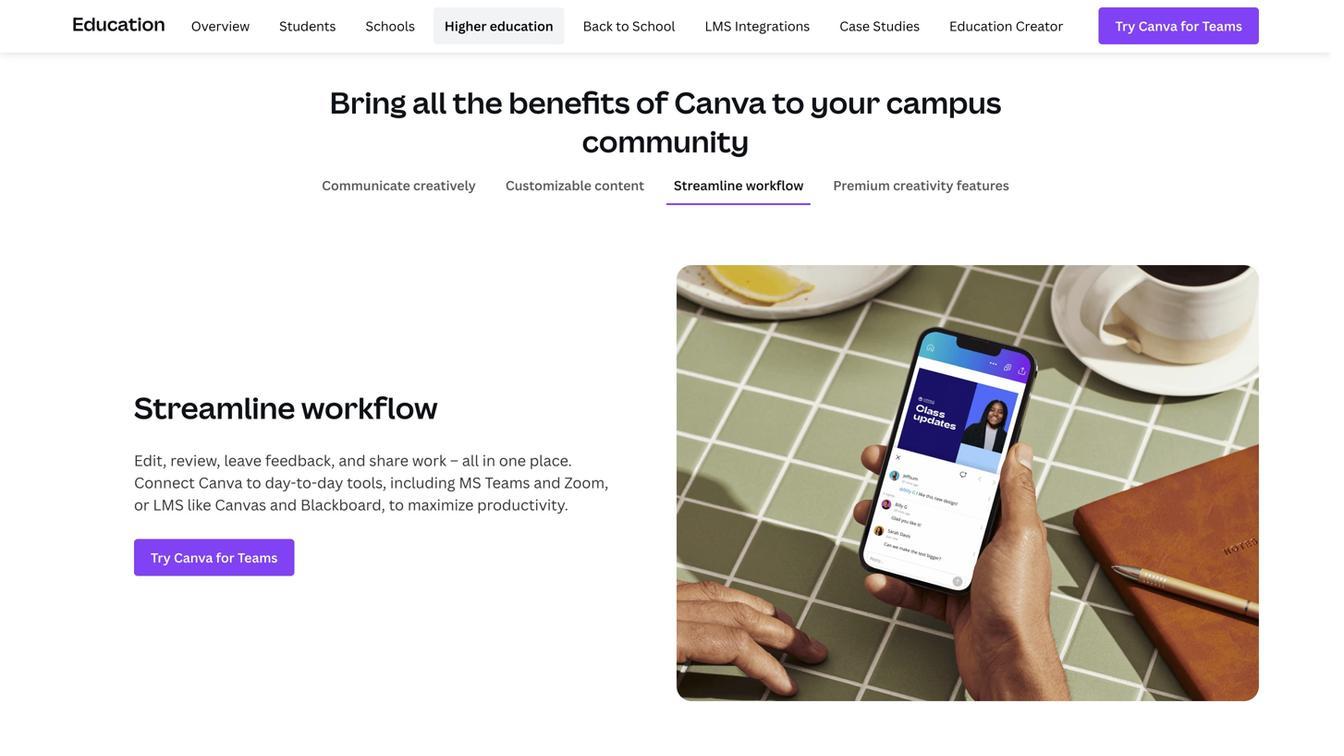 Task type: vqa. For each thing, say whether or not it's contained in the screenshot.
rightmost all
yes



Task type: locate. For each thing, give the bounding box(es) containing it.
lms down connect at left bottom
[[153, 496, 184, 515]]

blackboard,
[[301, 496, 386, 515]]

ms
[[459, 473, 482, 493]]

to-
[[296, 473, 317, 493]]

0 vertical spatial all
[[413, 82, 447, 123]]

including
[[390, 473, 456, 493]]

0 horizontal spatial canva
[[198, 473, 243, 493]]

lms integrations
[[705, 17, 810, 34]]

1 horizontal spatial lms
[[705, 17, 732, 34]]

case
[[840, 17, 870, 34]]

0 vertical spatial streamline
[[674, 177, 743, 194]]

to down including at the bottom of the page
[[389, 496, 404, 515]]

and
[[339, 451, 366, 471], [534, 473, 561, 493], [270, 496, 297, 515]]

to right back
[[616, 17, 630, 34]]

1 horizontal spatial workflow
[[746, 177, 804, 194]]

1 horizontal spatial canva
[[675, 82, 767, 123]]

all
[[413, 82, 447, 123], [462, 451, 479, 471]]

menu bar
[[173, 7, 1075, 44]]

0 vertical spatial canva
[[675, 82, 767, 123]]

one
[[499, 451, 526, 471]]

0 horizontal spatial workflow
[[301, 388, 438, 428]]

day-
[[265, 473, 296, 493]]

canva right the of
[[675, 82, 767, 123]]

0 horizontal spatial education
[[72, 11, 165, 36]]

the
[[453, 82, 503, 123]]

higher education link
[[434, 7, 565, 44]]

1 vertical spatial canva
[[198, 473, 243, 493]]

canva
[[675, 82, 767, 123], [198, 473, 243, 493]]

workflow left premium
[[746, 177, 804, 194]]

2 horizontal spatial and
[[534, 473, 561, 493]]

0 horizontal spatial and
[[270, 496, 297, 515]]

to
[[616, 17, 630, 34], [773, 82, 805, 123], [246, 473, 261, 493], [389, 496, 404, 515]]

canva inside edit, review, leave feedback, and share work – all in one place. connect canva to day-to-day tools, including ms teams and zoom, or lms like canvas and blackboard, to maximize productivity.
[[198, 473, 243, 493]]

streamline workflow
[[674, 177, 804, 194], [134, 388, 438, 428]]

in
[[483, 451, 496, 471]]

lms inside lms integrations link
[[705, 17, 732, 34]]

premium creativity features
[[834, 177, 1010, 194]]

1 horizontal spatial streamline
[[674, 177, 743, 194]]

teams
[[485, 473, 530, 493]]

lms inside edit, review, leave feedback, and share work – all in one place. connect canva to day-to-day tools, including ms teams and zoom, or lms like canvas and blackboard, to maximize productivity.
[[153, 496, 184, 515]]

1 horizontal spatial education
[[950, 17, 1013, 34]]

day
[[317, 473, 343, 493]]

workflow inside button
[[746, 177, 804, 194]]

studies
[[873, 17, 920, 34]]

0 horizontal spatial all
[[413, 82, 447, 123]]

education inside menu bar
[[950, 17, 1013, 34]]

like
[[187, 496, 211, 515]]

and up tools,
[[339, 451, 366, 471]]

1 horizontal spatial streamline workflow
[[674, 177, 804, 194]]

education creator
[[950, 17, 1064, 34]]

work
[[412, 451, 447, 471]]

education element
[[72, 0, 1260, 52]]

bring
[[330, 82, 407, 123]]

lms
[[705, 17, 732, 34], [153, 496, 184, 515]]

0 vertical spatial streamline workflow
[[674, 177, 804, 194]]

review,
[[170, 451, 221, 471]]

lms left the "integrations"
[[705, 17, 732, 34]]

education
[[72, 11, 165, 36], [950, 17, 1013, 34]]

1 vertical spatial and
[[534, 473, 561, 493]]

workflow
[[746, 177, 804, 194], [301, 388, 438, 428]]

streamline workflow down community
[[674, 177, 804, 194]]

to left "your"
[[773, 82, 805, 123]]

streamline down community
[[674, 177, 743, 194]]

edit,
[[134, 451, 167, 471]]

tools,
[[347, 473, 387, 493]]

and down day-
[[270, 496, 297, 515]]

community
[[582, 121, 750, 161]]

all right –
[[462, 451, 479, 471]]

maximize
[[408, 496, 474, 515]]

0 vertical spatial and
[[339, 451, 366, 471]]

customizable content
[[506, 177, 645, 194]]

customizable
[[506, 177, 592, 194]]

streamline up review, at the bottom left of page
[[134, 388, 295, 428]]

workflow up the share
[[301, 388, 438, 428]]

creator
[[1016, 17, 1064, 34]]

all left the
[[413, 82, 447, 123]]

edit, review, leave feedback, and share work – all in one place. connect canva to day-to-day tools, including ms teams and zoom, or lms like canvas and blackboard, to maximize productivity.
[[134, 451, 609, 515]]

to down the leave
[[246, 473, 261, 493]]

–
[[450, 451, 459, 471]]

menu bar containing overview
[[173, 7, 1075, 44]]

and down place.
[[534, 473, 561, 493]]

streamline
[[674, 177, 743, 194], [134, 388, 295, 428]]

0 vertical spatial workflow
[[746, 177, 804, 194]]

streamline workflow up the feedback,
[[134, 388, 438, 428]]

0 horizontal spatial lms
[[153, 496, 184, 515]]

1 horizontal spatial and
[[339, 451, 366, 471]]

1 vertical spatial all
[[462, 451, 479, 471]]

benefits
[[509, 82, 630, 123]]

1 vertical spatial streamline workflow
[[134, 388, 438, 428]]

viewing canva comments on phone image
[[677, 265, 1260, 702]]

1 vertical spatial lms
[[153, 496, 184, 515]]

1 vertical spatial streamline
[[134, 388, 295, 428]]

0 horizontal spatial streamline workflow
[[134, 388, 438, 428]]

canva up canvas
[[198, 473, 243, 493]]

0 vertical spatial lms
[[705, 17, 732, 34]]

1 horizontal spatial all
[[462, 451, 479, 471]]



Task type: describe. For each thing, give the bounding box(es) containing it.
connect
[[134, 473, 195, 493]]

back to school
[[583, 17, 676, 34]]

canva inside the bring all the benefits of canva to your campus community
[[675, 82, 767, 123]]

creativity
[[894, 177, 954, 194]]

or
[[134, 496, 150, 515]]

higher education
[[445, 17, 554, 34]]

back to school link
[[572, 7, 687, 44]]

zoom,
[[565, 473, 609, 493]]

overview
[[191, 17, 250, 34]]

communicate
[[322, 177, 410, 194]]

streamline workflow inside button
[[674, 177, 804, 194]]

integrations
[[735, 17, 810, 34]]

menu bar inside education element
[[173, 7, 1075, 44]]

productivity.
[[478, 496, 569, 515]]

communicate creatively
[[322, 177, 476, 194]]

of
[[636, 82, 669, 123]]

overview link
[[180, 7, 261, 44]]

streamline workflow button
[[667, 168, 812, 203]]

to inside the bring all the benefits of canva to your campus community
[[773, 82, 805, 123]]

school
[[633, 17, 676, 34]]

education for education creator
[[950, 17, 1013, 34]]

premium creativity features button
[[826, 168, 1017, 203]]

leave
[[224, 451, 262, 471]]

0 horizontal spatial streamline
[[134, 388, 295, 428]]

creatively
[[413, 177, 476, 194]]

education
[[490, 17, 554, 34]]

communicate creatively button
[[315, 168, 484, 203]]

your
[[811, 82, 881, 123]]

schools
[[366, 17, 415, 34]]

bring all the benefits of canva to your campus community
[[330, 82, 1002, 161]]

1 vertical spatial workflow
[[301, 388, 438, 428]]

content
[[595, 177, 645, 194]]

all inside edit, review, leave feedback, and share work – all in one place. connect canva to day-to-day tools, including ms teams and zoom, or lms like canvas and blackboard, to maximize productivity.
[[462, 451, 479, 471]]

case studies link
[[829, 7, 931, 44]]

schools link
[[355, 7, 426, 44]]

case studies
[[840, 17, 920, 34]]

canvas
[[215, 496, 267, 515]]

features
[[957, 177, 1010, 194]]

customizable content button
[[498, 168, 652, 203]]

education creator link
[[939, 7, 1075, 44]]

premium
[[834, 177, 891, 194]]

education for education
[[72, 11, 165, 36]]

share
[[369, 451, 409, 471]]

place.
[[530, 451, 572, 471]]

all inside the bring all the benefits of canva to your campus community
[[413, 82, 447, 123]]

feedback,
[[265, 451, 335, 471]]

students link
[[268, 7, 347, 44]]

2 vertical spatial and
[[270, 496, 297, 515]]

students
[[279, 17, 336, 34]]

higher
[[445, 17, 487, 34]]

campus
[[887, 82, 1002, 123]]

back
[[583, 17, 613, 34]]

streamline inside button
[[674, 177, 743, 194]]

to inside menu bar
[[616, 17, 630, 34]]

lms integrations link
[[694, 7, 822, 44]]



